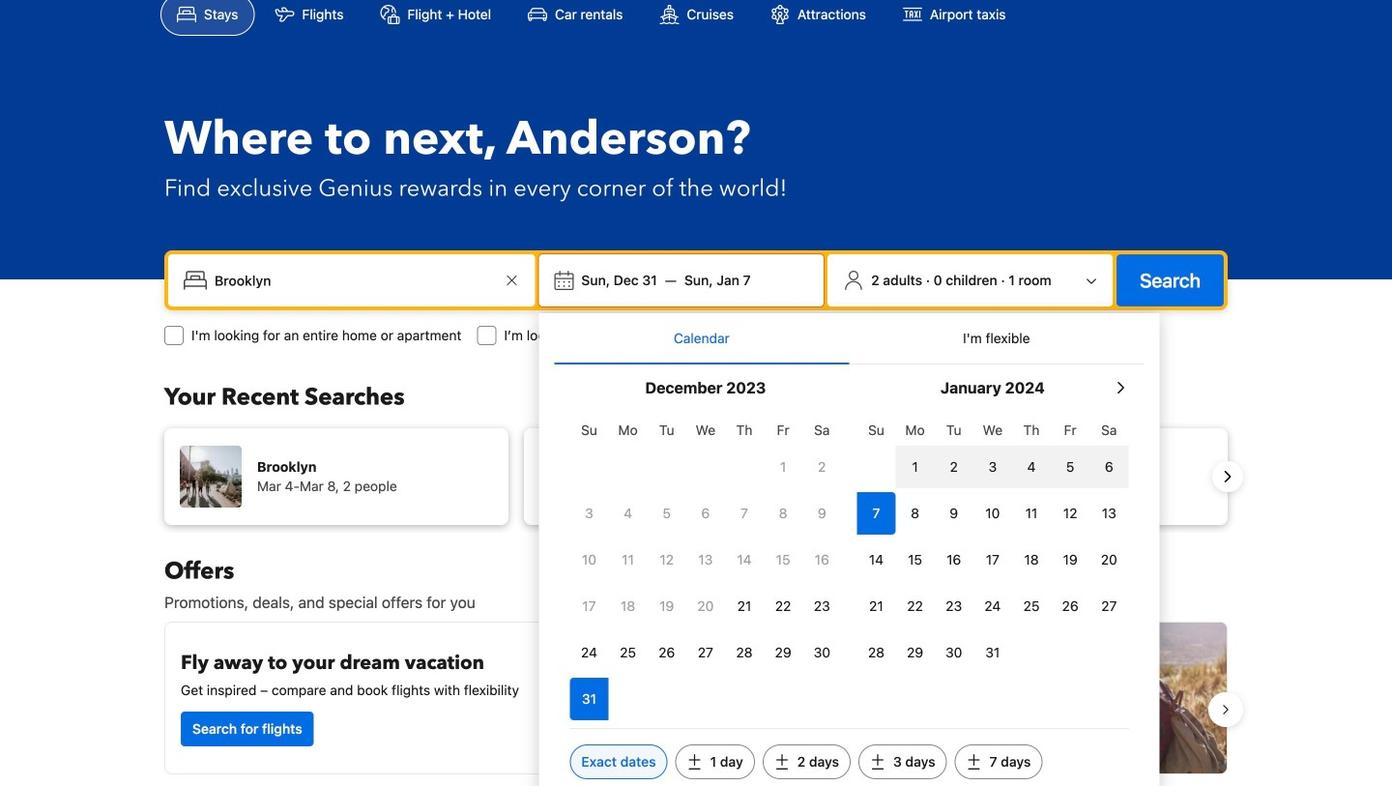 Task type: describe. For each thing, give the bounding box(es) containing it.
group of friends hiking in the mountains on a sunny day image
[[705, 623, 1227, 774]]

next image
[[1217, 465, 1240, 488]]

4 January 2024 checkbox
[[1013, 446, 1051, 488]]

cell up 10 january 2024 option
[[974, 442, 1013, 488]]

31 January 2024 checkbox
[[974, 632, 1013, 674]]

11 December 2023 checkbox
[[609, 539, 648, 581]]

15 December 2023 checkbox
[[764, 539, 803, 581]]

17 January 2024 checkbox
[[974, 539, 1013, 581]]

5 January 2024 checkbox
[[1051, 446, 1090, 488]]

29 December 2023 checkbox
[[764, 632, 803, 674]]

21 January 2024 checkbox
[[857, 585, 896, 628]]

20 December 2023 checkbox
[[687, 585, 725, 628]]

1 January 2024 checkbox
[[896, 446, 935, 488]]

30 December 2023 checkbox
[[803, 632, 842, 674]]

15 January 2024 checkbox
[[896, 539, 935, 581]]

2 grid from the left
[[857, 411, 1129, 674]]

17 December 2023 checkbox
[[570, 585, 609, 628]]

23 December 2023 checkbox
[[803, 585, 842, 628]]

fly away to your dream vacation image
[[552, 638, 672, 758]]

13 January 2024 checkbox
[[1090, 492, 1129, 535]]

cell up the 9 january 2024 'checkbox' at right
[[935, 442, 974, 488]]

20 January 2024 checkbox
[[1090, 539, 1129, 581]]

27 January 2024 checkbox
[[1090, 585, 1129, 628]]

5 December 2023 checkbox
[[648, 492, 687, 535]]

2 region from the top
[[149, 614, 1244, 786]]

16 December 2023 checkbox
[[803, 539, 842, 581]]

10 January 2024 checkbox
[[974, 492, 1013, 535]]

18 December 2023 checkbox
[[609, 585, 648, 628]]

26 December 2023 checkbox
[[648, 632, 687, 674]]

8 January 2024 checkbox
[[896, 492, 935, 535]]

6 December 2023 checkbox
[[687, 492, 725, 535]]

28 December 2023 checkbox
[[725, 632, 764, 674]]

23 January 2024 checkbox
[[935, 585, 974, 628]]

25 January 2024 checkbox
[[1013, 585, 1051, 628]]

3 January 2024 checkbox
[[974, 446, 1013, 488]]

24 January 2024 checkbox
[[974, 585, 1013, 628]]

11 January 2024 checkbox
[[1013, 492, 1051, 535]]

12 January 2024 checkbox
[[1051, 492, 1090, 535]]

Where are you going? field
[[207, 263, 500, 298]]

3 December 2023 checkbox
[[570, 492, 609, 535]]

6 January 2024 checkbox
[[1090, 446, 1129, 488]]

10 December 2023 checkbox
[[570, 539, 609, 581]]



Task type: vqa. For each thing, say whether or not it's contained in the screenshot.
Select at right
no



Task type: locate. For each thing, give the bounding box(es) containing it.
31 December 2023 checkbox
[[570, 678, 609, 721]]

0 horizontal spatial grid
[[570, 411, 842, 721]]

14 December 2023 checkbox
[[725, 539, 764, 581]]

16 January 2024 checkbox
[[935, 539, 974, 581]]

27 December 2023 checkbox
[[687, 632, 725, 674]]

9 January 2024 checkbox
[[935, 492, 974, 535]]

4 December 2023 checkbox
[[609, 492, 648, 535]]

tab list
[[555, 313, 1145, 366]]

25 December 2023 checkbox
[[609, 632, 648, 674]]

region
[[149, 421, 1244, 533], [149, 614, 1244, 786]]

1 grid from the left
[[570, 411, 842, 721]]

0 vertical spatial region
[[149, 421, 1244, 533]]

cell
[[896, 442, 935, 488], [935, 442, 974, 488], [974, 442, 1013, 488], [1013, 442, 1051, 488], [1051, 442, 1090, 488], [1090, 442, 1129, 488], [857, 488, 896, 535], [570, 674, 609, 721]]

cell up 14 january 2024 option
[[857, 488, 896, 535]]

28 January 2024 checkbox
[[857, 632, 896, 674]]

cell left 26 december 2023 option
[[570, 674, 609, 721]]

22 December 2023 checkbox
[[764, 585, 803, 628]]

12 December 2023 checkbox
[[648, 539, 687, 581]]

grid
[[570, 411, 842, 721], [857, 411, 1129, 674]]

cell up 13 january 2024 checkbox
[[1090, 442, 1129, 488]]

7 December 2023 checkbox
[[725, 492, 764, 535]]

8 December 2023 checkbox
[[764, 492, 803, 535]]

30 January 2024 checkbox
[[935, 632, 974, 674]]

18 January 2024 checkbox
[[1013, 539, 1051, 581]]

24 December 2023 checkbox
[[570, 632, 609, 674]]

cell up 8 january 2024 checkbox
[[896, 442, 935, 488]]

2 January 2024 checkbox
[[935, 446, 974, 488]]

1 horizontal spatial grid
[[857, 411, 1129, 674]]

19 December 2023 checkbox
[[648, 585, 687, 628]]

cell up 12 january 2024 checkbox
[[1051, 442, 1090, 488]]

1 region from the top
[[149, 421, 1244, 533]]

21 December 2023 checkbox
[[725, 585, 764, 628]]

19 January 2024 checkbox
[[1051, 539, 1090, 581]]

1 vertical spatial region
[[149, 614, 1244, 786]]

9 December 2023 checkbox
[[803, 492, 842, 535]]

1 December 2023 checkbox
[[764, 446, 803, 488]]

cell up 11 january 2024 checkbox
[[1013, 442, 1051, 488]]

13 December 2023 checkbox
[[687, 539, 725, 581]]

26 January 2024 checkbox
[[1051, 585, 1090, 628]]

29 January 2024 checkbox
[[896, 632, 935, 674]]

7 January 2024 checkbox
[[857, 492, 896, 535]]

14 January 2024 checkbox
[[857, 539, 896, 581]]

2 December 2023 checkbox
[[803, 446, 842, 488]]

22 January 2024 checkbox
[[896, 585, 935, 628]]



